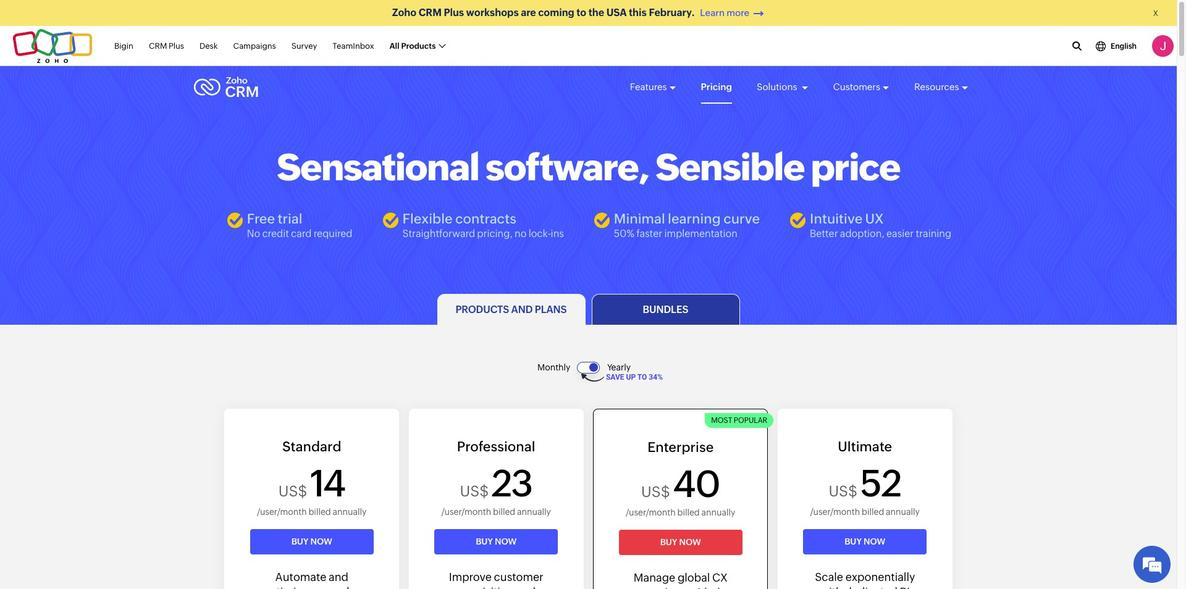 Task type: describe. For each thing, give the bounding box(es) containing it.
coming
[[538, 7, 574, 19]]

zoho crm logo image
[[193, 74, 259, 101]]

teaminbox link
[[333, 34, 374, 58]]

no
[[247, 228, 260, 240]]

solutions
[[757, 82, 799, 92]]

yearly save up to 34%
[[606, 363, 663, 382]]

usa
[[606, 7, 627, 19]]

all
[[390, 41, 399, 51]]

global
[[678, 572, 710, 585]]

us$ 23 /user/month billed annually
[[441, 462, 551, 517]]

exponentially
[[846, 571, 915, 584]]

scale
[[815, 571, 843, 584]]

with inside the manage global cx operations with th
[[689, 586, 711, 589]]

billed for 14
[[309, 507, 331, 517]]

no
[[515, 228, 527, 240]]

training
[[916, 228, 951, 240]]

buy for 14
[[291, 537, 309, 547]]

trial
[[278, 211, 302, 227]]

0 vertical spatial crm
[[419, 7, 442, 19]]

0 horizontal spatial crm
[[149, 41, 167, 51]]

zoho
[[392, 7, 416, 19]]

adoption,
[[840, 228, 885, 240]]

required
[[314, 228, 352, 240]]

and for products
[[511, 304, 533, 316]]

solutions link
[[757, 70, 808, 104]]

1 vertical spatial plus
[[169, 41, 184, 51]]

scale exponentially with dedicated b
[[815, 571, 915, 589]]

0 vertical spatial plus
[[444, 7, 464, 19]]

x button
[[1153, 7, 1158, 19]]

/user/month for 14
[[257, 507, 307, 517]]

14
[[310, 462, 345, 505]]

sensible
[[656, 146, 804, 188]]

manage
[[634, 572, 675, 585]]

billed for 23
[[493, 507, 515, 517]]

features
[[630, 82, 667, 92]]

monthly
[[537, 363, 570, 373]]

minimal
[[614, 211, 665, 227]]

us$ 40 /user/month billed annually
[[626, 463, 735, 518]]

40
[[673, 463, 720, 506]]

desk link
[[200, 34, 218, 58]]

software,
[[485, 146, 649, 188]]

intuitive
[[810, 211, 863, 227]]

plans
[[535, 304, 567, 316]]

this
[[629, 7, 647, 19]]

/user/month inside us$ 40 /user/month billed annually
[[626, 508, 676, 518]]

james peterson image
[[1152, 35, 1174, 57]]

23
[[491, 462, 532, 505]]

free
[[247, 211, 275, 227]]

features link
[[630, 70, 676, 104]]

billed inside us$ 40 /user/month billed annually
[[677, 508, 700, 518]]

survey link
[[291, 34, 317, 58]]

english
[[1111, 42, 1137, 50]]

enterprise
[[648, 440, 714, 455]]

to inside yearly save up to 34%
[[637, 373, 647, 382]]

learn
[[700, 7, 725, 18]]

50%
[[614, 228, 634, 240]]

now up global
[[679, 537, 701, 547]]

us$ for 23
[[460, 483, 489, 500]]

all products
[[390, 41, 436, 51]]

most
[[711, 417, 732, 425]]

curve
[[723, 211, 760, 227]]

campaigns
[[233, 41, 276, 51]]

buy up manage
[[660, 537, 677, 547]]

are
[[521, 7, 536, 19]]

0 horizontal spatial products
[[401, 41, 436, 51]]

manage global cx operations with th
[[631, 572, 730, 589]]

price
[[811, 146, 900, 188]]

bigin link
[[114, 34, 133, 58]]

cx
[[712, 572, 728, 585]]

improve
[[449, 571, 492, 584]]

flexible contracts straightforward pricing, no lock-ins
[[402, 211, 564, 240]]

easier
[[887, 228, 914, 240]]

with inside scale exponentially with dedicated b
[[820, 586, 843, 589]]



Task type: locate. For each thing, give the bounding box(es) containing it.
ins
[[551, 228, 564, 240]]

plus left desk
[[169, 41, 184, 51]]

customers
[[833, 82, 880, 92]]

survey
[[291, 41, 317, 51]]

sensational
[[277, 146, 479, 188]]

billed for 52
[[862, 507, 884, 517]]

to right up
[[637, 373, 647, 382]]

popular
[[734, 417, 767, 425]]

buy now up the 'automate'
[[291, 537, 332, 547]]

and inside automate and optimize your sale
[[329, 571, 348, 584]]

now
[[310, 537, 332, 547], [495, 537, 517, 547], [864, 537, 885, 547], [679, 537, 701, 547]]

resources link
[[914, 70, 968, 104]]

buy now for 23
[[476, 537, 517, 547]]

resources
[[914, 82, 959, 92]]

annually down 14
[[333, 507, 367, 517]]

better
[[810, 228, 838, 240]]

buy up scale exponentially with dedicated b
[[845, 537, 862, 547]]

0 horizontal spatial and
[[329, 571, 348, 584]]

now up customer
[[495, 537, 517, 547]]

buy now link for 14
[[250, 529, 374, 555]]

1 horizontal spatial with
[[820, 586, 843, 589]]

us$ 14 /user/month billed annually
[[257, 462, 367, 517]]

0 horizontal spatial with
[[689, 586, 711, 589]]

billed down 52
[[862, 507, 884, 517]]

bigin
[[114, 41, 133, 51]]

yearly
[[607, 363, 631, 373]]

minimal learning curve 50% faster implementation
[[614, 211, 760, 240]]

desk
[[200, 41, 218, 51]]

annually inside us$ 40 /user/month billed annually
[[702, 508, 735, 518]]

0 vertical spatial to
[[577, 7, 586, 19]]

1 horizontal spatial products
[[456, 304, 509, 316]]

improve customer acquisition an
[[449, 571, 543, 589]]

us$ left 52
[[829, 483, 858, 500]]

up
[[626, 373, 636, 382]]

automate
[[275, 571, 326, 584]]

us$ inside 'us$ 23 /user/month billed annually'
[[460, 483, 489, 500]]

pricing,
[[477, 228, 513, 240]]

now for 52
[[864, 537, 885, 547]]

now for 14
[[310, 537, 332, 547]]

card
[[291, 228, 312, 240]]

zoho crm plus workshops are coming to the usa this february. learn more
[[392, 7, 749, 19]]

teaminbox
[[333, 41, 374, 51]]

buy now link
[[250, 529, 374, 555], [434, 529, 558, 555], [803, 529, 927, 555], [619, 530, 742, 556]]

to
[[577, 7, 586, 19], [637, 373, 647, 382]]

billed down the "40"
[[677, 508, 700, 518]]

now up exponentially
[[864, 537, 885, 547]]

1 horizontal spatial plus
[[444, 7, 464, 19]]

us$ inside the us$ 52 /user/month billed annually
[[829, 483, 858, 500]]

buy now link up the 'automate'
[[250, 529, 374, 555]]

buy now link up scale exponentially with dedicated b
[[803, 529, 927, 555]]

operations
[[631, 586, 686, 589]]

now up automate and optimize your sale
[[310, 537, 332, 547]]

1 vertical spatial and
[[329, 571, 348, 584]]

buy now up global
[[660, 537, 701, 547]]

us$ left 23
[[460, 483, 489, 500]]

annually for 23
[[517, 507, 551, 517]]

february.
[[649, 7, 695, 19]]

now for 23
[[495, 537, 517, 547]]

0 vertical spatial products
[[401, 41, 436, 51]]

billed inside 'us$ 23 /user/month billed annually'
[[493, 507, 515, 517]]

acquisition
[[457, 586, 514, 589]]

intuitive ux better adoption, easier training
[[810, 211, 951, 240]]

plus left workshops
[[444, 7, 464, 19]]

/user/month inside the us$ 52 /user/month billed annually
[[810, 507, 860, 517]]

us$ inside us$ 14 /user/month billed annually
[[279, 483, 307, 500]]

buy for 52
[[845, 537, 862, 547]]

annually inside us$ 14 /user/month billed annually
[[333, 507, 367, 517]]

buy up the 'automate'
[[291, 537, 309, 547]]

automate and optimize your sale
[[263, 571, 361, 589]]

1 vertical spatial crm
[[149, 41, 167, 51]]

us$ left 14
[[279, 483, 307, 500]]

ultimate
[[838, 439, 892, 455]]

sensational software, sensible price
[[277, 146, 900, 188]]

us$ for 52
[[829, 483, 858, 500]]

lock-
[[529, 228, 551, 240]]

buy for 23
[[476, 537, 493, 547]]

save
[[606, 373, 624, 382]]

0 horizontal spatial plus
[[169, 41, 184, 51]]

with down scale
[[820, 586, 843, 589]]

us$ 52 /user/month billed annually
[[810, 462, 920, 517]]

most popular
[[711, 417, 767, 425]]

buy now for 52
[[845, 537, 885, 547]]

1 vertical spatial to
[[637, 373, 647, 382]]

and up your
[[329, 571, 348, 584]]

all products link
[[390, 34, 445, 58]]

crm plus
[[149, 41, 184, 51]]

1 horizontal spatial and
[[511, 304, 533, 316]]

and for automate
[[329, 571, 348, 584]]

with
[[820, 586, 843, 589], [689, 586, 711, 589]]

contracts
[[455, 211, 516, 227]]

crm plus link
[[149, 34, 184, 58]]

annually down 23
[[517, 507, 551, 517]]

billed inside us$ 14 /user/month billed annually
[[309, 507, 331, 517]]

implementation
[[664, 228, 738, 240]]

annually for 52
[[886, 507, 920, 517]]

annually for 14
[[333, 507, 367, 517]]

campaigns link
[[233, 34, 276, 58]]

your
[[310, 586, 333, 589]]

buy now link up the improve customer acquisition an
[[434, 529, 558, 555]]

annually inside 'us$ 23 /user/month billed annually'
[[517, 507, 551, 517]]

1 horizontal spatial crm
[[419, 7, 442, 19]]

buy up improve
[[476, 537, 493, 547]]

billed down 14
[[309, 507, 331, 517]]

/user/month inside 'us$ 23 /user/month billed annually'
[[441, 507, 491, 517]]

billed down 23
[[493, 507, 515, 517]]

1 vertical spatial products
[[456, 304, 509, 316]]

and left plans
[[511, 304, 533, 316]]

us$
[[279, 483, 307, 500], [460, 483, 489, 500], [829, 483, 858, 500], [641, 484, 670, 501]]

us$ for 14
[[279, 483, 307, 500]]

straightforward
[[402, 228, 475, 240]]

/user/month for 23
[[441, 507, 491, 517]]

0 vertical spatial and
[[511, 304, 533, 316]]

dedicated
[[845, 586, 898, 589]]

credit
[[262, 228, 289, 240]]

and
[[511, 304, 533, 316], [329, 571, 348, 584]]

us$ inside us$ 40 /user/month billed annually
[[641, 484, 670, 501]]

buy now up the improve customer acquisition an
[[476, 537, 517, 547]]

buy now
[[291, 537, 332, 547], [476, 537, 517, 547], [845, 537, 885, 547], [660, 537, 701, 547]]

1 horizontal spatial to
[[637, 373, 647, 382]]

customer
[[494, 571, 543, 584]]

ux
[[865, 211, 884, 227]]

buy now link for 23
[[434, 529, 558, 555]]

buy now link up the manage global cx operations with th
[[619, 530, 742, 556]]

/user/month for 52
[[810, 507, 860, 517]]

crm right bigin on the left top of the page
[[149, 41, 167, 51]]

buy
[[291, 537, 309, 547], [476, 537, 493, 547], [845, 537, 862, 547], [660, 537, 677, 547]]

annually inside the us$ 52 /user/month billed annually
[[886, 507, 920, 517]]

products and plans
[[456, 304, 567, 316]]

bundles
[[643, 304, 688, 316]]

to left the
[[577, 7, 586, 19]]

flexible
[[402, 211, 453, 227]]

annually down the "40"
[[702, 508, 735, 518]]

learning
[[668, 211, 721, 227]]

annually down 52
[[886, 507, 920, 517]]

billed
[[309, 507, 331, 517], [493, 507, 515, 517], [862, 507, 884, 517], [677, 508, 700, 518]]

free trial no credit card required
[[247, 211, 352, 240]]

billed inside the us$ 52 /user/month billed annually
[[862, 507, 884, 517]]

products
[[401, 41, 436, 51], [456, 304, 509, 316]]

us$ left the "40"
[[641, 484, 670, 501]]

pricing
[[701, 82, 732, 92]]

x
[[1153, 9, 1158, 18]]

optimize
[[263, 586, 308, 589]]

the
[[589, 7, 604, 19]]

with down global
[[689, 586, 711, 589]]

standard
[[282, 439, 341, 455]]

34%
[[649, 373, 663, 382]]

annually
[[333, 507, 367, 517], [517, 507, 551, 517], [886, 507, 920, 517], [702, 508, 735, 518]]

buy now for 14
[[291, 537, 332, 547]]

workshops
[[466, 7, 519, 19]]

52
[[860, 462, 901, 505]]

buy now up scale exponentially with dedicated b
[[845, 537, 885, 547]]

crm right zoho
[[419, 7, 442, 19]]

professional
[[457, 439, 535, 455]]

buy now link for 52
[[803, 529, 927, 555]]

/user/month inside us$ 14 /user/month billed annually
[[257, 507, 307, 517]]

0 horizontal spatial to
[[577, 7, 586, 19]]



Task type: vqa. For each thing, say whether or not it's contained in the screenshot.
end-
no



